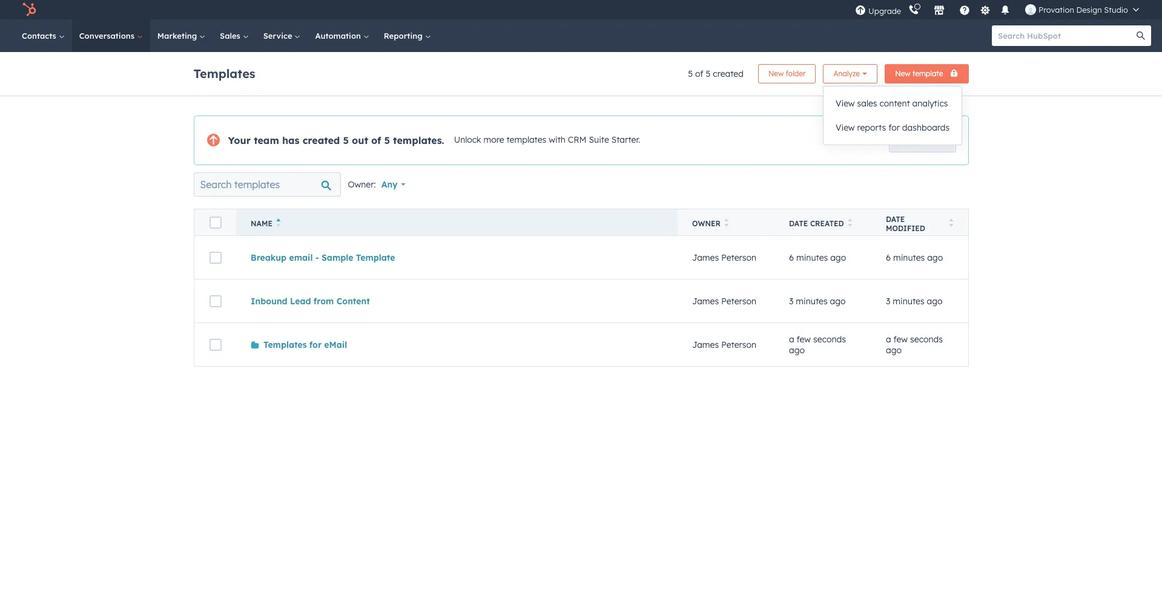 Task type: vqa. For each thing, say whether or not it's contained in the screenshot.
View sales content analytics link
yes



Task type: describe. For each thing, give the bounding box(es) containing it.
crm
[[568, 135, 587, 146]]

james for a
[[693, 340, 719, 351]]

marketplaces image
[[934, 5, 945, 16]]

owner button
[[678, 209, 775, 236]]

templates banner
[[194, 61, 969, 84]]

view for view sales content analytics
[[836, 98, 855, 109]]

new folder button
[[759, 64, 816, 84]]

view for view reports for dashboards
[[836, 122, 855, 133]]

reports
[[858, 122, 887, 133]]

1 3 from the left
[[789, 296, 794, 307]]

2 6 minutes ago from the left
[[886, 252, 943, 263]]

1 3 minutes ago from the left
[[789, 296, 846, 307]]

date modified button
[[872, 209, 969, 236]]

unlock
[[454, 135, 481, 146]]

created for has
[[303, 135, 340, 147]]

inbound
[[251, 296, 288, 307]]

search button
[[1131, 25, 1152, 46]]

marketing link
[[150, 19, 213, 52]]

your team has created 5 out of 5 templates.
[[228, 135, 445, 147]]

template
[[913, 69, 944, 78]]

view reports for dashboards
[[836, 122, 950, 133]]

view sales content analytics
[[836, 98, 949, 109]]

settings link
[[978, 3, 993, 16]]

search image
[[1137, 32, 1146, 40]]

calling icon button
[[904, 2, 925, 18]]

breakup email - sample template
[[251, 252, 395, 263]]

from
[[314, 296, 334, 307]]

1 a from the left
[[789, 334, 795, 345]]

1 seconds from the left
[[814, 334, 846, 345]]

templates for templates
[[194, 66, 255, 81]]

-
[[315, 252, 319, 263]]

conversations link
[[72, 19, 150, 52]]

service link
[[256, 19, 308, 52]]

service
[[263, 31, 295, 41]]

studio
[[1105, 5, 1129, 15]]

ascending sort. press to sort descending. element
[[276, 219, 281, 229]]

modified
[[886, 224, 926, 233]]

reporting
[[384, 31, 425, 41]]

starter.
[[612, 135, 641, 146]]

analytics
[[913, 98, 949, 109]]

inbound lead from content
[[251, 296, 370, 307]]

date for date created
[[789, 219, 808, 228]]

2 3 minutes ago from the left
[[886, 296, 943, 307]]

provation design studio
[[1039, 5, 1129, 15]]

inbound lead from content link
[[251, 296, 370, 307]]

hubspot image
[[22, 2, 36, 17]]

hubspot link
[[15, 2, 45, 17]]

upgrade inside upgrade link
[[905, 135, 941, 146]]

marketplaces button
[[927, 0, 953, 19]]

1 a few seconds ago from the left
[[789, 334, 846, 356]]

new folder
[[769, 69, 806, 78]]

templates
[[507, 135, 547, 146]]

upgrade link
[[890, 128, 956, 153]]

press to sort. image for owner
[[725, 219, 729, 227]]

any button
[[381, 173, 414, 197]]

help button
[[955, 0, 976, 19]]

team
[[254, 135, 279, 147]]

folder
[[786, 69, 806, 78]]

date for date modified
[[886, 215, 905, 224]]

1 6 from the left
[[789, 252, 794, 263]]

james peterson for 6
[[693, 252, 757, 263]]

james for 3
[[693, 296, 719, 307]]

breakup
[[251, 252, 287, 263]]

name
[[251, 219, 273, 228]]

5 of 5 created
[[688, 68, 744, 79]]

your
[[228, 135, 251, 147]]

owner
[[693, 219, 721, 228]]

has
[[282, 135, 300, 147]]

email
[[324, 340, 347, 351]]

menu containing provation design studio
[[854, 0, 1148, 19]]

date created
[[789, 219, 844, 228]]

new template
[[896, 69, 944, 78]]

2 a from the left
[[886, 334, 892, 345]]

help image
[[960, 5, 971, 16]]

marketing
[[157, 31, 199, 41]]

sales
[[858, 98, 878, 109]]



Task type: locate. For each thing, give the bounding box(es) containing it.
6
[[789, 252, 794, 263], [886, 252, 891, 263]]

0 vertical spatial templates
[[194, 66, 255, 81]]

Search search field
[[194, 173, 341, 197]]

1 horizontal spatial templates
[[264, 340, 307, 351]]

upgrade image
[[856, 5, 866, 16]]

date inside date modified
[[886, 215, 905, 224]]

view inside "link"
[[836, 122, 855, 133]]

automation
[[315, 31, 363, 41]]

2 seconds from the left
[[911, 334, 943, 345]]

automation link
[[308, 19, 377, 52]]

new for new template
[[896, 69, 911, 78]]

created left press to sort. image
[[811, 219, 844, 228]]

6 down modified
[[886, 252, 891, 263]]

1 vertical spatial upgrade
[[905, 135, 941, 146]]

new for new folder
[[769, 69, 784, 78]]

templates for email
[[264, 340, 347, 351]]

with
[[549, 135, 566, 146]]

press to sort. image for date modified
[[949, 219, 954, 227]]

6 minutes ago down date created
[[789, 252, 847, 263]]

0 horizontal spatial of
[[371, 135, 381, 147]]

1 horizontal spatial press to sort. element
[[848, 219, 853, 229]]

0 vertical spatial peterson
[[722, 252, 757, 263]]

press to sort. image right date modified
[[949, 219, 954, 227]]

1 vertical spatial james peterson
[[693, 296, 757, 307]]

owner:
[[348, 179, 376, 190]]

6 minutes ago down modified
[[886, 252, 943, 263]]

templates inside banner
[[194, 66, 255, 81]]

0 vertical spatial james
[[693, 252, 719, 263]]

settings image
[[980, 5, 991, 16]]

2 horizontal spatial created
[[811, 219, 844, 228]]

1 few from the left
[[797, 334, 811, 345]]

upgrade down dashboards
[[905, 135, 941, 146]]

1 vertical spatial of
[[371, 135, 381, 147]]

new
[[769, 69, 784, 78], [896, 69, 911, 78]]

templates
[[194, 66, 255, 81], [264, 340, 307, 351]]

3 press to sort. element from the left
[[949, 219, 954, 229]]

2 view from the top
[[836, 122, 855, 133]]

0 vertical spatial for
[[889, 122, 900, 133]]

created right has
[[303, 135, 340, 147]]

1 horizontal spatial press to sort. image
[[949, 219, 954, 227]]

press to sort. image
[[848, 219, 853, 227]]

3 james from the top
[[693, 340, 719, 351]]

1 press to sort. image from the left
[[725, 219, 729, 227]]

1 new from the left
[[769, 69, 784, 78]]

press to sort. element
[[725, 219, 729, 229], [848, 219, 853, 229], [949, 219, 954, 229]]

sales
[[220, 31, 243, 41]]

0 horizontal spatial press to sort. element
[[725, 219, 729, 229]]

date left press to sort. image
[[789, 219, 808, 228]]

press to sort. image inside owner button
[[725, 219, 729, 227]]

suite
[[589, 135, 609, 146]]

sample
[[322, 252, 354, 263]]

press to sort. element for date created
[[848, 219, 853, 229]]

6 minutes ago
[[789, 252, 847, 263], [886, 252, 943, 263]]

1 vertical spatial view
[[836, 122, 855, 133]]

0 horizontal spatial press to sort. image
[[725, 219, 729, 227]]

unlock more templates with crm suite starter.
[[454, 135, 641, 146]]

2 horizontal spatial press to sort. element
[[949, 219, 954, 229]]

james peterson
[[693, 252, 757, 263], [693, 296, 757, 307], [693, 340, 757, 351]]

provation
[[1039, 5, 1075, 15]]

notifications image
[[1000, 5, 1011, 16]]

any
[[381, 179, 398, 190]]

minutes
[[797, 252, 828, 263], [894, 252, 925, 263], [796, 296, 828, 307], [893, 296, 925, 307]]

1 horizontal spatial few
[[894, 334, 908, 345]]

2 few from the left
[[894, 334, 908, 345]]

2 press to sort. image from the left
[[949, 219, 954, 227]]

breakup email - sample template link
[[251, 252, 395, 263]]

0 horizontal spatial 3 minutes ago
[[789, 296, 846, 307]]

james for 6
[[693, 252, 719, 263]]

5
[[688, 68, 693, 79], [706, 68, 711, 79], [343, 135, 349, 147], [384, 135, 390, 147]]

0 horizontal spatial a few seconds ago
[[789, 334, 846, 356]]

peterson for 3
[[722, 296, 757, 307]]

dashboards
[[903, 122, 950, 133]]

new left template
[[896, 69, 911, 78]]

0 horizontal spatial for
[[309, 340, 322, 351]]

0 horizontal spatial few
[[797, 334, 811, 345]]

2 a few seconds ago from the left
[[886, 334, 943, 356]]

1 james peterson from the top
[[693, 252, 757, 263]]

view sales content analytics link
[[824, 91, 962, 116]]

1 horizontal spatial upgrade
[[905, 135, 941, 146]]

templates down sales
[[194, 66, 255, 81]]

press to sort. element for owner
[[725, 219, 729, 229]]

james
[[693, 252, 719, 263], [693, 296, 719, 307], [693, 340, 719, 351]]

0 horizontal spatial a
[[789, 334, 795, 345]]

2 press to sort. element from the left
[[848, 219, 853, 229]]

0 vertical spatial view
[[836, 98, 855, 109]]

for inside "link"
[[889, 122, 900, 133]]

templates for templates for email
[[264, 340, 307, 351]]

press to sort. element inside date created button
[[848, 219, 853, 229]]

press to sort. element inside 'date modified' button
[[949, 219, 954, 229]]

contacts link
[[15, 19, 72, 52]]

new left folder
[[769, 69, 784, 78]]

1 horizontal spatial 6
[[886, 252, 891, 263]]

press to sort. element for date modified
[[949, 219, 954, 229]]

1 horizontal spatial 3 minutes ago
[[886, 296, 943, 307]]

1 horizontal spatial date
[[886, 215, 905, 224]]

for right reports
[[889, 122, 900, 133]]

few
[[797, 334, 811, 345], [894, 334, 908, 345]]

ago
[[831, 252, 847, 263], [928, 252, 943, 263], [830, 296, 846, 307], [927, 296, 943, 307], [789, 345, 805, 356], [886, 345, 902, 356]]

1 view from the top
[[836, 98, 855, 109]]

templates.
[[393, 135, 445, 147]]

1 vertical spatial templates
[[264, 340, 307, 351]]

1 vertical spatial peterson
[[722, 296, 757, 307]]

press to sort. image inside 'date modified' button
[[949, 219, 954, 227]]

more
[[484, 135, 504, 146]]

1 press to sort. element from the left
[[725, 219, 729, 229]]

email
[[289, 252, 313, 263]]

provation design studio button
[[1019, 0, 1147, 19]]

of inside templates banner
[[696, 68, 704, 79]]

for left email
[[309, 340, 322, 351]]

1 horizontal spatial created
[[713, 68, 744, 79]]

content
[[880, 98, 910, 109]]

james peterson for 3
[[693, 296, 757, 307]]

for
[[889, 122, 900, 133], [309, 340, 322, 351]]

upgrade
[[869, 6, 902, 15], [905, 135, 941, 146]]

peterson for a
[[722, 340, 757, 351]]

0 vertical spatial of
[[696, 68, 704, 79]]

upgrade right upgrade image
[[869, 6, 902, 15]]

press to sort. image
[[725, 219, 729, 227], [949, 219, 954, 227]]

6 down date created
[[789, 252, 794, 263]]

view
[[836, 98, 855, 109], [836, 122, 855, 133]]

1 peterson from the top
[[722, 252, 757, 263]]

0 horizontal spatial 3
[[789, 296, 794, 307]]

out
[[352, 135, 368, 147]]

1 vertical spatial created
[[303, 135, 340, 147]]

2 3 from the left
[[886, 296, 891, 307]]

0 horizontal spatial date
[[789, 219, 808, 228]]

1 horizontal spatial 6 minutes ago
[[886, 252, 943, 263]]

1 vertical spatial for
[[309, 340, 322, 351]]

1 horizontal spatial a few seconds ago
[[886, 334, 943, 356]]

new template button
[[885, 64, 969, 84]]

0 horizontal spatial seconds
[[814, 334, 846, 345]]

design
[[1077, 5, 1103, 15]]

2 vertical spatial peterson
[[722, 340, 757, 351]]

press to sort. image right owner
[[725, 219, 729, 227]]

notifications button
[[996, 0, 1016, 19]]

contacts
[[22, 31, 59, 41]]

0 vertical spatial created
[[713, 68, 744, 79]]

date modified
[[886, 215, 926, 233]]

3 james peterson from the top
[[693, 340, 757, 351]]

2 vertical spatial james peterson
[[693, 340, 757, 351]]

1 horizontal spatial seconds
[[911, 334, 943, 345]]

2 new from the left
[[896, 69, 911, 78]]

1 james from the top
[[693, 252, 719, 263]]

created left "new folder" button
[[713, 68, 744, 79]]

3
[[789, 296, 794, 307], [886, 296, 891, 307]]

ascending sort. press to sort descending. image
[[276, 219, 281, 227]]

2 james peterson from the top
[[693, 296, 757, 307]]

created for 5
[[713, 68, 744, 79]]

reporting link
[[377, 19, 438, 52]]

name button
[[236, 209, 678, 236]]

date right press to sort. image
[[886, 215, 905, 224]]

0 horizontal spatial upgrade
[[869, 6, 902, 15]]

lead
[[290, 296, 311, 307]]

date inside button
[[789, 219, 808, 228]]

press to sort. element right owner
[[725, 219, 729, 229]]

template
[[356, 252, 395, 263]]

james peterson for a
[[693, 340, 757, 351]]

templates down lead
[[264, 340, 307, 351]]

0 horizontal spatial templates
[[194, 66, 255, 81]]

created inside button
[[811, 219, 844, 228]]

1 horizontal spatial a
[[886, 334, 892, 345]]

menu
[[854, 0, 1148, 19]]

of
[[696, 68, 704, 79], [371, 135, 381, 147]]

0 vertical spatial james peterson
[[693, 252, 757, 263]]

0 vertical spatial upgrade
[[869, 6, 902, 15]]

peterson
[[722, 252, 757, 263], [722, 296, 757, 307], [722, 340, 757, 351]]

created inside templates banner
[[713, 68, 744, 79]]

view reports for dashboards link
[[824, 116, 962, 140]]

press to sort. element right date modified
[[949, 219, 954, 229]]

sales link
[[213, 19, 256, 52]]

2 vertical spatial created
[[811, 219, 844, 228]]

analyze
[[834, 69, 860, 78]]

Search HubSpot search field
[[992, 25, 1141, 46]]

analyze button
[[824, 64, 878, 84]]

0 horizontal spatial 6 minutes ago
[[789, 252, 847, 263]]

2 james from the top
[[693, 296, 719, 307]]

0 horizontal spatial 6
[[789, 252, 794, 263]]

view left reports
[[836, 122, 855, 133]]

date
[[886, 215, 905, 224], [789, 219, 808, 228]]

2 vertical spatial james
[[693, 340, 719, 351]]

0 horizontal spatial created
[[303, 135, 340, 147]]

2 6 from the left
[[886, 252, 891, 263]]

a few seconds ago
[[789, 334, 846, 356], [886, 334, 943, 356]]

1 horizontal spatial 3
[[886, 296, 891, 307]]

1 horizontal spatial new
[[896, 69, 911, 78]]

calling icon image
[[909, 5, 920, 16]]

date created button
[[775, 209, 872, 236]]

1 6 minutes ago from the left
[[789, 252, 847, 263]]

a
[[789, 334, 795, 345], [886, 334, 892, 345]]

content
[[337, 296, 370, 307]]

templates for email button
[[251, 340, 347, 351]]

james peterson image
[[1026, 4, 1037, 15]]

press to sort. element right date created
[[848, 219, 853, 229]]

3 minutes ago
[[789, 296, 846, 307], [886, 296, 943, 307]]

press to sort. element inside owner button
[[725, 219, 729, 229]]

0 horizontal spatial new
[[769, 69, 784, 78]]

1 horizontal spatial of
[[696, 68, 704, 79]]

2 peterson from the top
[[722, 296, 757, 307]]

view left sales
[[836, 98, 855, 109]]

created
[[713, 68, 744, 79], [303, 135, 340, 147], [811, 219, 844, 228]]

seconds
[[814, 334, 846, 345], [911, 334, 943, 345]]

1 horizontal spatial for
[[889, 122, 900, 133]]

1 vertical spatial james
[[693, 296, 719, 307]]

conversations
[[79, 31, 137, 41]]

peterson for 6
[[722, 252, 757, 263]]

3 peterson from the top
[[722, 340, 757, 351]]



